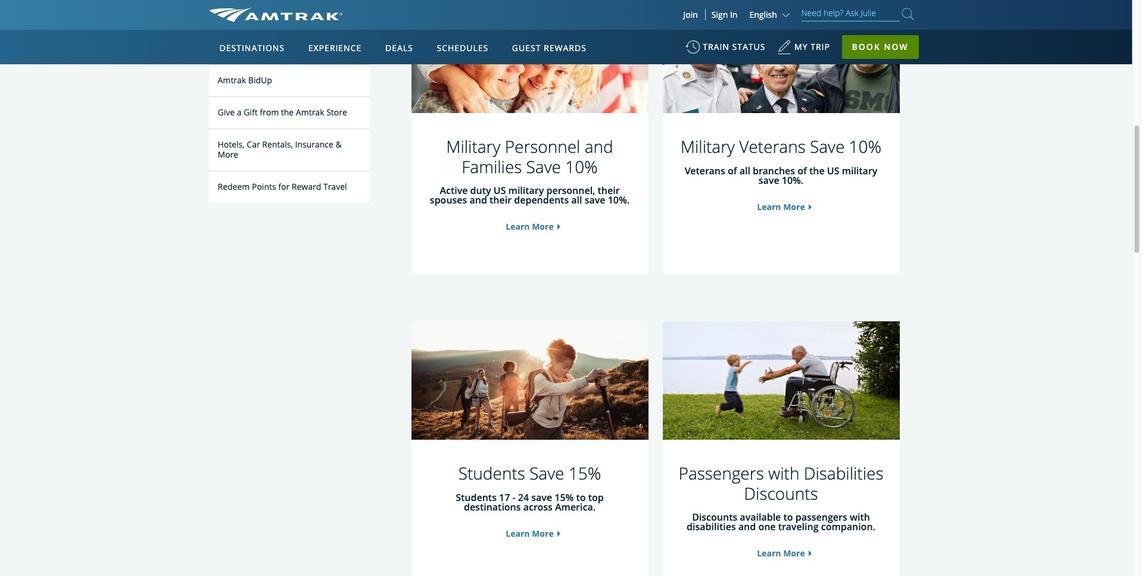 Task type: vqa. For each thing, say whether or not it's contained in the screenshot.
the Cowboys BUTTON
no



Task type: describe. For each thing, give the bounding box(es) containing it.
0 vertical spatial 15%
[[569, 463, 601, 485]]

schedules
[[437, 42, 489, 54]]

all inside active duty us military personnel, their spouses and their dependents all save 10%.
[[572, 194, 583, 207]]

1 of from the left
[[728, 164, 737, 177]]

train status link
[[686, 36, 766, 65]]

17
[[499, 492, 510, 505]]

points
[[252, 181, 276, 192]]

learn for save
[[506, 528, 530, 540]]

my trip
[[795, 41, 831, 52]]

give a gift from the amtrak store link
[[209, 97, 370, 129]]

save inside veterans of all branches of the us military save 10%.
[[759, 174, 780, 187]]

Please enter your search item search field
[[802, 6, 900, 21]]

save inside students 17 - 24 save 15% to top destinations across america.
[[532, 492, 552, 505]]

store
[[327, 107, 347, 118]]

redeem points for reward travel
[[218, 181, 347, 192]]

join
[[684, 9, 698, 20]]

hotels,
[[218, 139, 245, 150]]

2 of from the left
[[798, 164, 807, 177]]

guest
[[512, 42, 541, 54]]

book now button
[[842, 35, 919, 59]]

military inside veterans of all branches of the us military save 10%.
[[842, 164, 878, 177]]

companion.
[[822, 521, 876, 534]]

deals button
[[381, 32, 418, 65]]

train
[[703, 41, 730, 52]]

personnel,
[[547, 184, 596, 197]]

redeem points for reward travel link
[[209, 171, 370, 203]]

regions map image
[[253, 100, 539, 266]]

military inside active duty us military personnel, their spouses and their dependents all save 10%.
[[509, 184, 544, 197]]

discounts inside discounts available to passengers with disabilities and one traveling companion.
[[693, 511, 738, 525]]

spouses
[[430, 194, 467, 207]]

rentals,
[[262, 139, 293, 150]]

more for military personnel and families save 10%
[[532, 221, 554, 233]]

across
[[524, 501, 553, 514]]

sign
[[712, 9, 728, 20]]

amtrak bidup
[[218, 75, 272, 86]]

more inside hotels, car rentals, insurance & more
[[218, 149, 238, 160]]

search icon image
[[903, 6, 914, 22]]

disabilities
[[687, 521, 736, 534]]

hotels, car rentals, insurance & more
[[218, 139, 342, 160]]

book now
[[853, 41, 909, 52]]

learn more link for with
[[758, 548, 806, 560]]

dependents
[[514, 194, 569, 207]]

0 vertical spatial veterans
[[740, 135, 806, 158]]

give
[[218, 107, 235, 118]]

passengers with disabilities discounts
[[679, 462, 884, 505]]

my
[[795, 41, 808, 52]]

give a gift from the amtrak store
[[218, 107, 347, 118]]

sign in button
[[712, 9, 738, 20]]

to inside discounts available to passengers with disabilities and one traveling companion.
[[784, 511, 794, 525]]

1 horizontal spatial 10%
[[850, 135, 882, 158]]

redeem
[[218, 181, 250, 192]]

veterans inside veterans of all branches of the us military save 10%.
[[685, 164, 726, 177]]

learn more link for veterans
[[758, 201, 806, 213]]

&
[[336, 139, 342, 150]]

0 horizontal spatial the
[[281, 107, 294, 118]]

learn for veterans
[[758, 201, 782, 213]]

destinations button
[[215, 32, 290, 65]]

destinations
[[220, 42, 285, 54]]

passengers
[[796, 511, 848, 525]]

rewards
[[544, 42, 587, 54]]

a
[[237, 107, 242, 118]]

in
[[731, 9, 738, 20]]

military veterans save 10%
[[681, 135, 882, 158]]

traveling
[[779, 521, 819, 534]]

personnel
[[505, 135, 581, 158]]

more for military veterans save 10%
[[784, 201, 806, 213]]

book
[[853, 41, 881, 52]]

experience button
[[304, 32, 367, 65]]

guest rewards
[[512, 42, 587, 54]]

amtrak bidup link
[[209, 65, 370, 97]]

branches
[[753, 164, 796, 177]]

experience
[[308, 42, 362, 54]]

from
[[260, 107, 279, 118]]

with inside discounts available to passengers with disabilities and one traveling companion.
[[850, 511, 871, 525]]

top
[[589, 492, 604, 505]]

-
[[513, 492, 516, 505]]

one
[[759, 521, 776, 534]]

more for students save 15%
[[532, 528, 554, 540]]

15% inside students 17 - 24 save 15% to top destinations across america.
[[555, 492, 574, 505]]

students save 15%
[[459, 463, 601, 485]]

for
[[278, 181, 290, 192]]



Task type: locate. For each thing, give the bounding box(es) containing it.
discounts up discounts available to passengers with disabilities and one traveling companion.
[[745, 482, 819, 505]]

reward
[[292, 181, 321, 192]]

1 vertical spatial veterans
[[685, 164, 726, 177]]

amtrak left store
[[296, 107, 324, 118]]

destinations
[[464, 501, 521, 514]]

sign in
[[712, 9, 738, 20]]

all
[[740, 164, 751, 177], [572, 194, 583, 207]]

1 horizontal spatial their
[[598, 184, 620, 197]]

0 horizontal spatial us
[[494, 184, 506, 197]]

0 vertical spatial 10%.
[[782, 174, 804, 187]]

save right 24
[[532, 492, 552, 505]]

0 horizontal spatial military
[[447, 135, 501, 158]]

the inside veterans of all branches of the us military save 10%.
[[810, 164, 825, 177]]

1 horizontal spatial 10%.
[[782, 174, 804, 187]]

1 vertical spatial discounts
[[693, 511, 738, 525]]

more down veterans of all branches of the us military save 10%.
[[784, 201, 806, 213]]

1 horizontal spatial discounts
[[745, 482, 819, 505]]

schedules link
[[432, 30, 494, 64]]

more for passengers with disabilities discounts
[[784, 548, 806, 560]]

1 horizontal spatial military
[[681, 135, 735, 158]]

1 vertical spatial all
[[572, 194, 583, 207]]

1 horizontal spatial us
[[828, 164, 840, 177]]

0 horizontal spatial amtrak
[[218, 75, 246, 86]]

0 horizontal spatial all
[[572, 194, 583, 207]]

military
[[447, 135, 501, 158], [681, 135, 735, 158]]

15%
[[569, 463, 601, 485], [555, 492, 574, 505]]

0 horizontal spatial 10%
[[566, 155, 598, 178]]

military personnel and families save 10%
[[447, 135, 614, 178]]

amtrak
[[218, 75, 246, 86], [296, 107, 324, 118]]

to
[[577, 492, 586, 505], [784, 511, 794, 525]]

learn more for with
[[758, 548, 806, 560]]

1 horizontal spatial to
[[784, 511, 794, 525]]

military for military personnel and families save 10%
[[447, 135, 501, 158]]

us down military veterans save 10%
[[828, 164, 840, 177]]

save down military veterans save 10%
[[759, 174, 780, 187]]

learn
[[758, 201, 782, 213], [506, 221, 530, 233], [506, 528, 530, 540], [758, 548, 782, 560]]

of left 'branches'
[[728, 164, 737, 177]]

0 horizontal spatial their
[[490, 194, 512, 207]]

the right 'branches'
[[810, 164, 825, 177]]

car
[[247, 139, 260, 150]]

students left 17
[[456, 492, 497, 505]]

2 horizontal spatial and
[[739, 521, 756, 534]]

us
[[828, 164, 840, 177], [494, 184, 506, 197]]

hotels, car rentals, insurance & more link
[[209, 129, 370, 171]]

discounts
[[745, 482, 819, 505], [693, 511, 738, 525]]

travel
[[324, 181, 347, 192]]

and up personnel,
[[585, 135, 614, 158]]

and inside military personnel and families save 10%
[[585, 135, 614, 158]]

learn more down one on the bottom of page
[[758, 548, 806, 560]]

english
[[750, 9, 778, 20]]

learn more down 'dependents'
[[506, 221, 554, 233]]

more
[[218, 149, 238, 160], [784, 201, 806, 213], [532, 221, 554, 233], [532, 528, 554, 540], [784, 548, 806, 560]]

learn more link for save
[[506, 528, 554, 540]]

bidup
[[248, 75, 272, 86]]

1 horizontal spatial with
[[850, 511, 871, 525]]

1 vertical spatial us
[[494, 184, 506, 197]]

banner
[[0, 0, 1133, 275]]

to right one on the bottom of page
[[784, 511, 794, 525]]

students
[[459, 463, 526, 485], [456, 492, 497, 505]]

deals
[[386, 42, 413, 54]]

all inside veterans of all branches of the us military save 10%.
[[740, 164, 751, 177]]

available
[[740, 511, 781, 525]]

to inside students 17 - 24 save 15% to top destinations across america.
[[577, 492, 586, 505]]

1 horizontal spatial military
[[842, 164, 878, 177]]

us right duty
[[494, 184, 506, 197]]

save up veterans of all branches of the us military save 10%.
[[810, 135, 845, 158]]

discounts down passengers at bottom right
[[693, 511, 738, 525]]

learn more down veterans of all branches of the us military save 10%.
[[758, 201, 806, 213]]

students up 17
[[459, 463, 526, 485]]

1 vertical spatial military
[[509, 184, 544, 197]]

learn more for veterans
[[758, 201, 806, 213]]

learn for personnel
[[506, 221, 530, 233]]

1 vertical spatial 10%.
[[608, 194, 630, 207]]

their right personnel,
[[598, 184, 620, 197]]

with up discounts available to passengers with disabilities and one traveling companion.
[[769, 462, 800, 485]]

disabilities
[[804, 462, 884, 485]]

application
[[253, 100, 539, 266]]

0 vertical spatial discounts
[[745, 482, 819, 505]]

and inside discounts available to passengers with disabilities and one traveling companion.
[[739, 521, 756, 534]]

1 vertical spatial and
[[470, 194, 487, 207]]

us inside veterans of all branches of the us military save 10%.
[[828, 164, 840, 177]]

train status
[[703, 41, 766, 52]]

duty
[[471, 184, 491, 197]]

and left one on the bottom of page
[[739, 521, 756, 534]]

1 vertical spatial amtrak
[[296, 107, 324, 118]]

military
[[842, 164, 878, 177], [509, 184, 544, 197]]

amtrak left bidup
[[218, 75, 246, 86]]

10%. down military veterans save 10%
[[782, 174, 804, 187]]

0 vertical spatial save
[[759, 174, 780, 187]]

1 vertical spatial the
[[810, 164, 825, 177]]

1 vertical spatial 15%
[[555, 492, 574, 505]]

learn more for personnel
[[506, 221, 554, 233]]

more down traveling
[[784, 548, 806, 560]]

1 vertical spatial save
[[585, 194, 606, 207]]

amtrak image
[[209, 8, 342, 22]]

0 horizontal spatial to
[[577, 492, 586, 505]]

of
[[728, 164, 737, 177], [798, 164, 807, 177]]

1 horizontal spatial the
[[810, 164, 825, 177]]

save
[[810, 135, 845, 158], [527, 155, 561, 178], [530, 463, 565, 485]]

1 horizontal spatial and
[[585, 135, 614, 158]]

students inside students 17 - 24 save 15% to top destinations across america.
[[456, 492, 497, 505]]

learn more down across
[[506, 528, 554, 540]]

save right 'dependents'
[[585, 194, 606, 207]]

save up active duty us military personnel, their spouses and their dependents all save 10%. on the top of the page
[[527, 155, 561, 178]]

0 vertical spatial all
[[740, 164, 751, 177]]

learn down across
[[506, 528, 530, 540]]

0 vertical spatial amtrak
[[218, 75, 246, 86]]

students 17 - 24 save 15% to top destinations across america.
[[456, 492, 604, 514]]

10%. inside active duty us military personnel, their spouses and their dependents all save 10%.
[[608, 194, 630, 207]]

10%
[[850, 135, 882, 158], [566, 155, 598, 178]]

active duty us military personnel, their spouses and their dependents all save 10%.
[[430, 184, 630, 207]]

10%. right personnel,
[[608, 194, 630, 207]]

passengers
[[679, 462, 764, 485]]

save inside military personnel and families save 10%
[[527, 155, 561, 178]]

discounts inside 'passengers with disabilities discounts'
[[745, 482, 819, 505]]

0 horizontal spatial save
[[532, 492, 552, 505]]

0 horizontal spatial of
[[728, 164, 737, 177]]

all right 'dependents'
[[572, 194, 583, 207]]

1 vertical spatial students
[[456, 492, 497, 505]]

0 horizontal spatial and
[[470, 194, 487, 207]]

24
[[518, 492, 529, 505]]

veterans of all branches of the us military save 10%.
[[685, 164, 878, 187]]

guest rewards button
[[508, 32, 592, 65]]

and
[[585, 135, 614, 158], [470, 194, 487, 207], [739, 521, 756, 534]]

of right 'branches'
[[798, 164, 807, 177]]

15% up top
[[569, 463, 601, 485]]

to left top
[[577, 492, 586, 505]]

learn more link
[[758, 201, 806, 213], [506, 221, 554, 233], [506, 528, 554, 540], [758, 548, 806, 560]]

students for students 17 - 24 save 15% to top destinations across america.
[[456, 492, 497, 505]]

families
[[462, 155, 522, 178]]

join button
[[677, 9, 706, 20]]

now
[[885, 41, 909, 52]]

learn more link down 'dependents'
[[506, 221, 554, 233]]

learn more for save
[[506, 528, 554, 540]]

0 vertical spatial to
[[577, 492, 586, 505]]

0 vertical spatial military
[[842, 164, 878, 177]]

0 horizontal spatial 10%.
[[608, 194, 630, 207]]

1 horizontal spatial veterans
[[740, 135, 806, 158]]

english button
[[750, 9, 793, 20]]

0 vertical spatial the
[[281, 107, 294, 118]]

more down 'dependents'
[[532, 221, 554, 233]]

0 vertical spatial with
[[769, 462, 800, 485]]

learn more link for personnel
[[506, 221, 554, 233]]

status
[[733, 41, 766, 52]]

more down across
[[532, 528, 554, 540]]

learn more link down across
[[506, 528, 554, 540]]

their down families
[[490, 194, 512, 207]]

and inside active duty us military personnel, their spouses and their dependents all save 10%.
[[470, 194, 487, 207]]

us inside active duty us military personnel, their spouses and their dependents all save 10%.
[[494, 184, 506, 197]]

active
[[440, 184, 468, 197]]

military for military veterans save 10%
[[681, 135, 735, 158]]

the right from
[[281, 107, 294, 118]]

my trip button
[[778, 36, 831, 65]]

2 vertical spatial save
[[532, 492, 552, 505]]

all left 'branches'
[[740, 164, 751, 177]]

banner containing join
[[0, 0, 1133, 275]]

save inside active duty us military personnel, their spouses and their dependents all save 10%.
[[585, 194, 606, 207]]

insurance
[[295, 139, 334, 150]]

their
[[598, 184, 620, 197], [490, 194, 512, 207]]

15% right across
[[555, 492, 574, 505]]

with right 'passengers'
[[850, 511, 871, 525]]

1 horizontal spatial save
[[585, 194, 606, 207]]

10% inside military personnel and families save 10%
[[566, 155, 598, 178]]

0 vertical spatial students
[[459, 463, 526, 485]]

gift
[[244, 107, 258, 118]]

with inside 'passengers with disabilities discounts'
[[769, 462, 800, 485]]

military inside military personnel and families save 10%
[[447, 135, 501, 158]]

learn more link down one on the bottom of page
[[758, 548, 806, 560]]

0 vertical spatial and
[[585, 135, 614, 158]]

learn more link down veterans of all branches of the us military save 10%.
[[758, 201, 806, 213]]

save
[[759, 174, 780, 187], [585, 194, 606, 207], [532, 492, 552, 505]]

0 horizontal spatial discounts
[[693, 511, 738, 525]]

discounts available to passengers with disabilities and one traveling companion.
[[687, 511, 876, 534]]

10%. inside veterans of all branches of the us military save 10%.
[[782, 174, 804, 187]]

learn down active duty us military personnel, their spouses and their dependents all save 10%. on the top of the page
[[506, 221, 530, 233]]

veterans
[[740, 135, 806, 158], [685, 164, 726, 177]]

learn for with
[[758, 548, 782, 560]]

america.
[[555, 501, 596, 514]]

learn down one on the bottom of page
[[758, 548, 782, 560]]

1 vertical spatial to
[[784, 511, 794, 525]]

0 horizontal spatial military
[[509, 184, 544, 197]]

trip
[[811, 41, 831, 52]]

2 vertical spatial and
[[739, 521, 756, 534]]

students for students save 15%
[[459, 463, 526, 485]]

learn more
[[758, 201, 806, 213], [506, 221, 554, 233], [506, 528, 554, 540], [758, 548, 806, 560]]

learn down veterans of all branches of the us military save 10%.
[[758, 201, 782, 213]]

and right active
[[470, 194, 487, 207]]

0 horizontal spatial with
[[769, 462, 800, 485]]

1 horizontal spatial amtrak
[[296, 107, 324, 118]]

1 horizontal spatial all
[[740, 164, 751, 177]]

more left car
[[218, 149, 238, 160]]

1 horizontal spatial of
[[798, 164, 807, 177]]

2 horizontal spatial save
[[759, 174, 780, 187]]

1 vertical spatial with
[[850, 511, 871, 525]]

0 vertical spatial us
[[828, 164, 840, 177]]

10%.
[[782, 174, 804, 187], [608, 194, 630, 207]]

save up students 17 - 24 save 15% to top destinations across america.
[[530, 463, 565, 485]]

0 horizontal spatial veterans
[[685, 164, 726, 177]]



